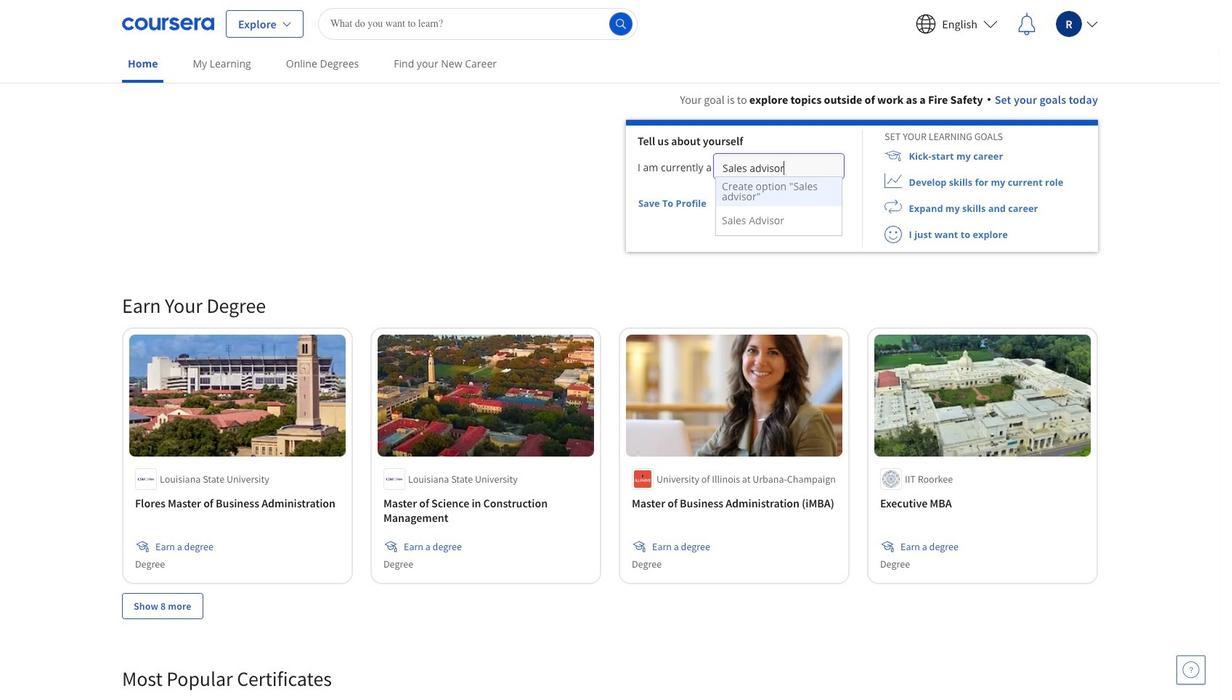 Task type: locate. For each thing, give the bounding box(es) containing it.
status
[[707, 203, 715, 206]]

earn your degree collection element
[[113, 270, 1107, 643]]

help center image
[[1183, 662, 1200, 679]]

What do you want to learn? text field
[[318, 8, 638, 40]]

None text field
[[723, 155, 836, 184]]

row group
[[716, 177, 842, 235]]

coursera image
[[122, 12, 214, 35]]

main content
[[0, 73, 1221, 700]]

None search field
[[318, 8, 638, 40]]



Task type: describe. For each thing, give the bounding box(es) containing it.
Occupation field
[[716, 155, 843, 184]]



Task type: vqa. For each thing, say whether or not it's contained in the screenshot.
text inside the The input text can be anything from a single sentence
no



